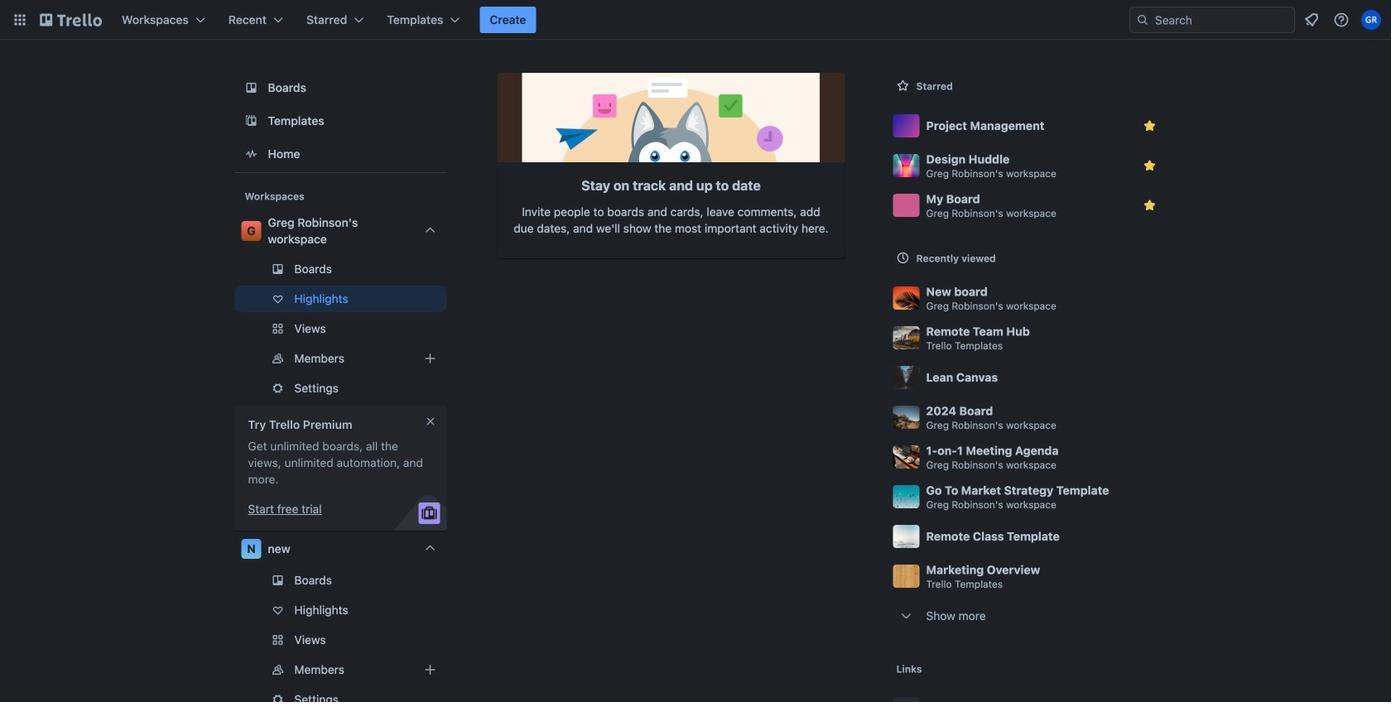 Task type: locate. For each thing, give the bounding box(es) containing it.
click to unstar my board. it will be removed from your starred list. image
[[1142, 197, 1158, 214]]

open information menu image
[[1333, 12, 1350, 28]]

greg robinson (gregrobinson96) image
[[1361, 10, 1381, 30]]

1 vertical spatial add image
[[420, 660, 440, 680]]

1 add image from the top
[[420, 349, 440, 368]]

0 vertical spatial add image
[[420, 349, 440, 368]]

board image
[[241, 78, 261, 98]]

primary element
[[0, 0, 1391, 40]]

home image
[[241, 144, 261, 164]]

add image
[[420, 349, 440, 368], [420, 660, 440, 680]]



Task type: vqa. For each thing, say whether or not it's contained in the screenshot.
OPEN INFORMATION MENU image
yes



Task type: describe. For each thing, give the bounding box(es) containing it.
2 add image from the top
[[420, 660, 440, 680]]

Search field
[[1149, 8, 1294, 31]]

click to unstar design huddle . it will be removed from your starred list. image
[[1142, 157, 1158, 174]]

back to home image
[[40, 7, 102, 33]]

click to unstar project management. it will be removed from your starred list. image
[[1142, 118, 1158, 134]]

0 notifications image
[[1302, 10, 1322, 30]]

template board image
[[241, 111, 261, 131]]

search image
[[1136, 13, 1149, 26]]



